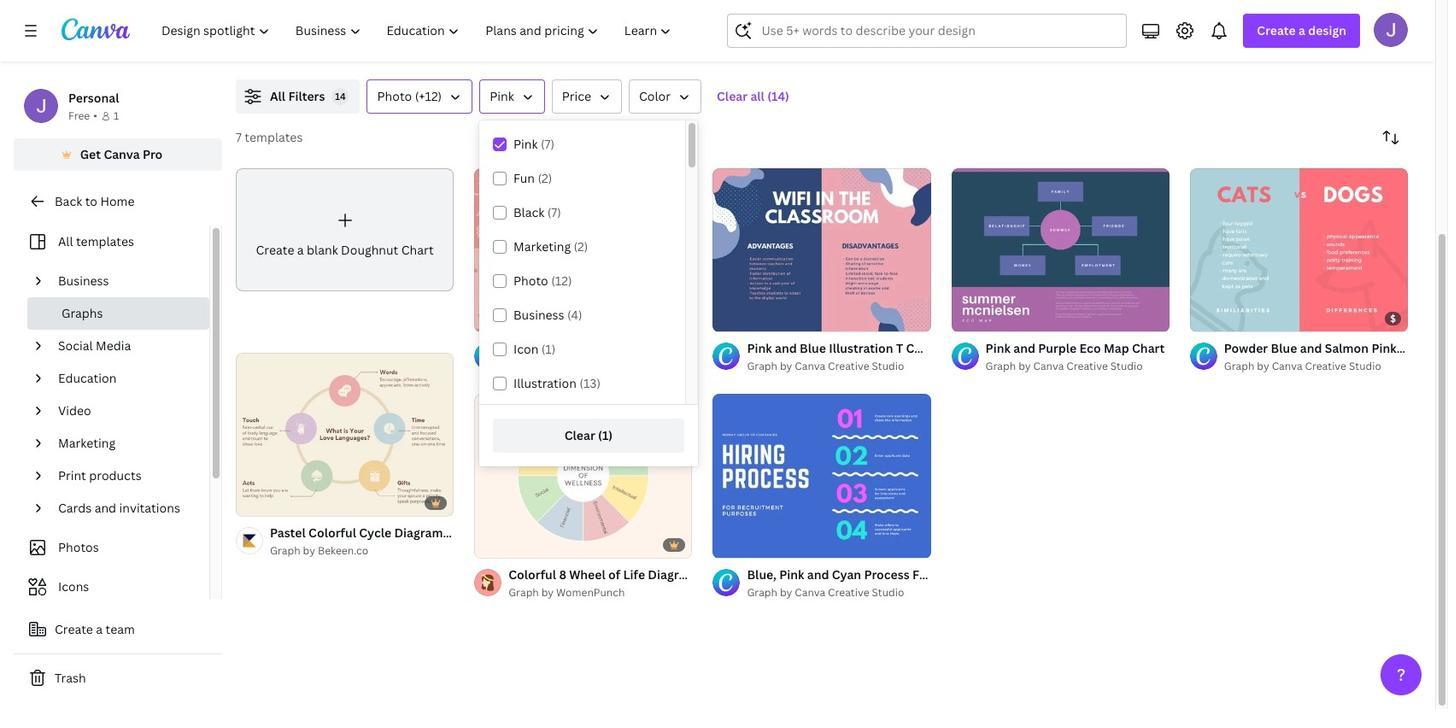 Task type: describe. For each thing, give the bounding box(es) containing it.
cards and invitations link
[[51, 492, 199, 525]]

social
[[58, 337, 93, 354]]

create a team
[[55, 621, 135, 637]]

by inside 'colorful 8 wheel of life diagram graph graph by womenpunch'
[[542, 585, 554, 600]]

marketing for marketing (2)
[[514, 238, 571, 255]]

map
[[1104, 340, 1130, 357]]

photo (12)
[[514, 273, 572, 289]]

graphs
[[62, 305, 103, 321]]

studio inside pink and purple eco map chart graph by canva creative studio
[[1111, 359, 1143, 374]]

business for business (4)
[[514, 307, 565, 323]]

marketing link
[[51, 427, 199, 460]]

chart inside powder blue and salmon pink t chart graph by canva creative studio
[[1410, 340, 1442, 357]]

business link
[[51, 265, 199, 297]]

canva inside pink and blue illustration t chart graph by canva creative studio
[[795, 359, 826, 374]]

icons
[[58, 578, 89, 595]]

free •
[[68, 108, 97, 123]]

trash link
[[14, 661, 222, 695]]

illustration (13)
[[514, 375, 601, 391]]

pink for pink and blue illustration t chart graph by canva creative studio
[[747, 340, 772, 357]]

design
[[1309, 22, 1347, 38]]

canva inside blue, pink and cyan process flow chart graph by canva creative studio
[[795, 585, 826, 600]]

photo (+12)
[[377, 88, 442, 104]]

free
[[68, 108, 90, 123]]

powder
[[1224, 340, 1268, 357]]

cyan
[[832, 566, 862, 583]]

create a design button
[[1244, 14, 1361, 48]]

graph by canva creative studio link for illustration
[[747, 358, 931, 376]]

pink and blue illustration t chart graph by canva creative studio
[[747, 340, 939, 374]]

canva inside button
[[104, 146, 140, 162]]

create a blank doughnut chart element
[[236, 168, 454, 291]]

blue, pink and cyan process flow chart link
[[747, 566, 976, 584]]

graph inside blue, pink and cyan process flow chart graph by canva creative studio
[[747, 585, 778, 600]]

doughnut
[[341, 242, 399, 258]]

(2) for fun (2)
[[538, 170, 552, 186]]

pastel colorful cycle diagram graph link
[[270, 524, 482, 543]]

photos link
[[24, 531, 199, 564]]

team
[[106, 621, 135, 637]]

create for create a design
[[1257, 22, 1296, 38]]

studio inside powder blue and salmon pink t chart graph by canva creative studio
[[1349, 359, 1382, 374]]

purple
[[1039, 340, 1077, 357]]

personal
[[68, 90, 119, 106]]

(7) for pink (7)
[[541, 136, 555, 152]]

(1) for icon (1)
[[542, 341, 556, 357]]

pink inside blue, pink and cyan process flow chart graph by canva creative studio
[[780, 566, 805, 583]]

fun background peach t chart
[[509, 340, 687, 357]]

(4)
[[567, 307, 582, 323]]

top level navigation element
[[150, 14, 687, 48]]

clear (1)
[[565, 427, 613, 444]]

color
[[639, 88, 671, 104]]

(1) for clear (1)
[[598, 427, 613, 444]]

marketing for marketing
[[58, 435, 115, 451]]

back
[[55, 193, 82, 209]]

photo for photo (+12)
[[377, 88, 412, 104]]

social media
[[58, 337, 131, 354]]

(7) for black (7)
[[548, 204, 561, 220]]

all for all templates
[[58, 233, 73, 249]]

graph by womenpunch link
[[509, 584, 693, 601]]

1
[[114, 108, 119, 123]]

$
[[1391, 312, 1396, 325]]

create a blank doughnut chart
[[256, 242, 434, 258]]

print
[[58, 467, 86, 484]]

graph by canva creative studio link for eco
[[986, 358, 1165, 376]]

all templates link
[[24, 225, 199, 258]]

black
[[514, 204, 545, 220]]

blank
[[307, 242, 338, 258]]

of
[[608, 566, 621, 583]]

pastel colorful cycle diagram graph image
[[236, 353, 454, 516]]

get
[[80, 146, 101, 162]]

8
[[559, 566, 567, 583]]

by inside blue, pink and cyan process flow chart graph by canva creative studio
[[780, 585, 793, 600]]

cards and invitations
[[58, 500, 180, 516]]

a for blank
[[297, 242, 304, 258]]

pink button
[[480, 79, 545, 114]]

get canva pro button
[[14, 138, 222, 171]]

chart inside blue, pink and cyan process flow chart graph by canva creative studio
[[943, 566, 976, 583]]

icon
[[514, 341, 539, 357]]

blue inside powder blue and salmon pink t chart graph by canva creative studio
[[1271, 340, 1298, 357]]

and for purple
[[1014, 340, 1036, 357]]

cards
[[58, 500, 92, 516]]

marketing (2)
[[514, 238, 588, 255]]

clear for clear (1)
[[565, 427, 595, 444]]

pro
[[143, 146, 163, 162]]

a for design
[[1299, 22, 1306, 38]]

black (7)
[[514, 204, 561, 220]]

background
[[533, 340, 603, 357]]

salmon
[[1325, 340, 1369, 357]]

creative inside pink and blue illustration t chart graph by canva creative studio
[[828, 359, 870, 374]]

chart inside pink and blue illustration t chart graph by canva creative studio
[[906, 340, 939, 357]]

clear all (14)
[[717, 88, 790, 104]]

pastel colorful cycle diagram graph graph by bekeen.co
[[270, 525, 482, 558]]

create for create a team
[[55, 621, 93, 637]]

cycle
[[359, 525, 391, 541]]

photo (+12) button
[[367, 79, 473, 114]]

peach
[[606, 340, 641, 357]]

photo for photo (12)
[[514, 273, 548, 289]]

by inside pastel colorful cycle diagram graph graph by bekeen.co
[[303, 543, 315, 558]]

fun (2)
[[514, 170, 552, 186]]

video link
[[51, 395, 199, 427]]

blue, pink and cyan process flow chart graph by canva creative studio
[[747, 566, 976, 600]]

fun background peach t chart image
[[474, 168, 693, 332]]

1 vertical spatial illustration
[[514, 375, 577, 391]]

illustration inside pink and blue illustration t chart graph by canva creative studio
[[829, 340, 894, 357]]

powder blue and salmon pink t chart image
[[1190, 168, 1408, 332]]

graph by bekeen.co link
[[270, 543, 454, 560]]

trash
[[55, 670, 86, 686]]

colorful inside pastel colorful cycle diagram graph graph by bekeen.co
[[309, 525, 356, 541]]

clear for clear all (14)
[[717, 88, 748, 104]]



Task type: vqa. For each thing, say whether or not it's contained in the screenshot.
Wheel
yes



Task type: locate. For each thing, give the bounding box(es) containing it.
0 vertical spatial fun
[[514, 170, 535, 186]]

blue inside pink and blue illustration t chart graph by canva creative studio
[[800, 340, 826, 357]]

0 horizontal spatial clear
[[565, 427, 595, 444]]

all filters
[[270, 88, 325, 104]]

1 horizontal spatial business
[[514, 307, 565, 323]]

colorful 8 wheel of life diagram graph graph by womenpunch
[[509, 566, 735, 600]]

templates down back to home
[[76, 233, 134, 249]]

3 t from the left
[[1400, 340, 1407, 357]]

graph by canva creative studio link for salmon
[[1224, 358, 1408, 376]]

to
[[85, 193, 97, 209]]

7
[[236, 129, 242, 145]]

media
[[96, 337, 131, 354]]

0 horizontal spatial a
[[96, 621, 103, 637]]

create left "design"
[[1257, 22, 1296, 38]]

womenpunch
[[556, 585, 625, 600]]

fun inside fun background peach t chart link
[[509, 340, 530, 357]]

a left team on the left bottom of the page
[[96, 621, 103, 637]]

icon (1)
[[514, 341, 556, 357]]

doughnut charts templates image
[[1044, 0, 1408, 59]]

canva down purple
[[1034, 359, 1064, 374]]

0 horizontal spatial all
[[58, 233, 73, 249]]

jacob simon image
[[1374, 13, 1408, 47]]

0 horizontal spatial photo
[[377, 88, 412, 104]]

0 vertical spatial clear
[[717, 88, 748, 104]]

creative down cyan in the right of the page
[[828, 585, 870, 600]]

clear (1) button
[[493, 419, 685, 453]]

graph inside pink and purple eco map chart graph by canva creative studio
[[986, 359, 1016, 374]]

photos
[[58, 539, 99, 555]]

filters
[[288, 88, 325, 104]]

price
[[562, 88, 591, 104]]

studio inside pink and blue illustration t chart graph by canva creative studio
[[872, 359, 905, 374]]

chart inside pink and purple eco map chart graph by canva creative studio
[[1132, 340, 1165, 357]]

1 horizontal spatial colorful
[[509, 566, 556, 583]]

by down powder
[[1257, 359, 1270, 374]]

0 horizontal spatial business
[[58, 272, 109, 289]]

creative inside blue, pink and cyan process flow chart graph by canva creative studio
[[828, 585, 870, 600]]

by down 'pastel'
[[303, 543, 315, 558]]

pink (7)
[[514, 136, 555, 152]]

(1) down '(13)'
[[598, 427, 613, 444]]

fun up black
[[514, 170, 535, 186]]

by down pink and blue illustration t chart link
[[780, 359, 793, 374]]

1 horizontal spatial templates
[[245, 129, 303, 145]]

0 horizontal spatial templates
[[76, 233, 134, 249]]

create a blank doughnut chart link
[[236, 168, 454, 291]]

0 vertical spatial (7)
[[541, 136, 555, 152]]

colorful inside 'colorful 8 wheel of life diagram graph graph by womenpunch'
[[509, 566, 556, 583]]

clear inside 'clear (1)' 'button'
[[565, 427, 595, 444]]

2 horizontal spatial create
[[1257, 22, 1296, 38]]

all
[[751, 88, 765, 104]]

photo left (12)
[[514, 273, 548, 289]]

0 horizontal spatial blue
[[800, 340, 826, 357]]

business up graphs on the top left of page
[[58, 272, 109, 289]]

1 vertical spatial create
[[256, 242, 294, 258]]

(1) right icon
[[542, 341, 556, 357]]

colorful 8 wheel of life diagram graph link
[[509, 566, 735, 584]]

blue, pink and cyan process flow chart image
[[713, 394, 931, 558]]

clear inside clear all (14) button
[[717, 88, 748, 104]]

1 vertical spatial photo
[[514, 273, 548, 289]]

1 vertical spatial diagram
[[648, 566, 697, 583]]

video
[[58, 402, 91, 419]]

a
[[1299, 22, 1306, 38], [297, 242, 304, 258], [96, 621, 103, 637]]

pink and blue illustration t chart image
[[713, 168, 931, 332]]

2 blue from the left
[[1271, 340, 1298, 357]]

•
[[93, 108, 97, 123]]

0 vertical spatial a
[[1299, 22, 1306, 38]]

get canva pro
[[80, 146, 163, 162]]

print products
[[58, 467, 142, 484]]

clear all (14) button
[[709, 79, 798, 114]]

fun for fun background peach t chart
[[509, 340, 530, 357]]

business down photo (12)
[[514, 307, 565, 323]]

colorful left 8
[[509, 566, 556, 583]]

create for create a blank doughnut chart
[[256, 242, 294, 258]]

fun background peach t chart link
[[509, 340, 687, 358]]

studio inside blue, pink and cyan process flow chart graph by canva creative studio
[[872, 585, 905, 600]]

1 vertical spatial (7)
[[548, 204, 561, 220]]

0 vertical spatial templates
[[245, 129, 303, 145]]

canva down blue, pink and cyan process flow chart link
[[795, 585, 826, 600]]

0 horizontal spatial marketing
[[58, 435, 115, 451]]

a left blank
[[297, 242, 304, 258]]

business inside business link
[[58, 272, 109, 289]]

Sort by button
[[1374, 120, 1408, 155]]

0 vertical spatial all
[[270, 88, 286, 104]]

all templates
[[58, 233, 134, 249]]

templates right 7
[[245, 129, 303, 145]]

studio down process
[[872, 585, 905, 600]]

all
[[270, 88, 286, 104], [58, 233, 73, 249]]

7 templates
[[236, 129, 303, 145]]

by down pink and purple eco map chart link
[[1019, 359, 1031, 374]]

print products link
[[51, 460, 199, 492]]

by inside powder blue and salmon pink t chart graph by canva creative studio
[[1257, 359, 1270, 374]]

diagram right cycle
[[394, 525, 443, 541]]

pink inside button
[[490, 88, 514, 104]]

clear down '(13)'
[[565, 427, 595, 444]]

pink and purple eco map chart graph by canva creative studio
[[986, 340, 1165, 374]]

create inside dropdown button
[[1257, 22, 1296, 38]]

canva down pink and blue illustration t chart link
[[795, 359, 826, 374]]

1 horizontal spatial all
[[270, 88, 286, 104]]

t inside powder blue and salmon pink t chart graph by canva creative studio
[[1400, 340, 1407, 357]]

0 horizontal spatial (1)
[[542, 341, 556, 357]]

1 vertical spatial business
[[514, 307, 565, 323]]

photo
[[377, 88, 412, 104], [514, 273, 548, 289]]

1 horizontal spatial diagram
[[648, 566, 697, 583]]

1 horizontal spatial marketing
[[514, 238, 571, 255]]

1 vertical spatial a
[[297, 242, 304, 258]]

1 horizontal spatial t
[[896, 340, 903, 357]]

2 vertical spatial a
[[96, 621, 103, 637]]

pink inside powder blue and salmon pink t chart graph by canva creative studio
[[1372, 340, 1397, 357]]

0 horizontal spatial (2)
[[538, 170, 552, 186]]

pink for pink and purple eco map chart graph by canva creative studio
[[986, 340, 1011, 357]]

colorful
[[309, 525, 356, 541], [509, 566, 556, 583]]

bekeen.co
[[318, 543, 368, 558]]

photo left (+12)
[[377, 88, 412, 104]]

14
[[335, 90, 346, 103]]

t
[[644, 340, 651, 357], [896, 340, 903, 357], [1400, 340, 1407, 357]]

creative inside powder blue and salmon pink t chart graph by canva creative studio
[[1305, 359, 1347, 374]]

(7) right black
[[548, 204, 561, 220]]

1 vertical spatial templates
[[76, 233, 134, 249]]

1 vertical spatial (1)
[[598, 427, 613, 444]]

by down blue, pink and cyan process flow chart link
[[780, 585, 793, 600]]

business for business
[[58, 272, 109, 289]]

creative inside pink and purple eco map chart graph by canva creative studio
[[1067, 359, 1108, 374]]

eco
[[1080, 340, 1101, 357]]

2 t from the left
[[896, 340, 903, 357]]

clear
[[717, 88, 748, 104], [565, 427, 595, 444]]

and inside blue, pink and cyan process flow chart graph by canva creative studio
[[807, 566, 829, 583]]

1 blue from the left
[[800, 340, 826, 357]]

graph by canva creative studio link
[[747, 358, 931, 376], [986, 358, 1165, 376], [1224, 358, 1408, 376], [747, 584, 931, 601]]

diagram inside pastel colorful cycle diagram graph graph by bekeen.co
[[394, 525, 443, 541]]

1 horizontal spatial photo
[[514, 273, 548, 289]]

0 vertical spatial illustration
[[829, 340, 894, 357]]

14 filter options selected element
[[332, 88, 349, 105]]

1 horizontal spatial a
[[297, 242, 304, 258]]

1 horizontal spatial create
[[256, 242, 294, 258]]

0 horizontal spatial t
[[644, 340, 651, 357]]

marketing down video
[[58, 435, 115, 451]]

pastel
[[270, 525, 306, 541]]

fun down business (4)
[[509, 340, 530, 357]]

life
[[623, 566, 645, 583]]

2 horizontal spatial a
[[1299, 22, 1306, 38]]

by left womenpunch
[[542, 585, 554, 600]]

canva left pro
[[104, 146, 140, 162]]

0 vertical spatial marketing
[[514, 238, 571, 255]]

create a team button
[[14, 613, 222, 647]]

business
[[58, 272, 109, 289], [514, 307, 565, 323]]

1 horizontal spatial clear
[[717, 88, 748, 104]]

0 horizontal spatial create
[[55, 621, 93, 637]]

creative down eco
[[1067, 359, 1108, 374]]

and
[[775, 340, 797, 357], [1014, 340, 1036, 357], [1300, 340, 1322, 357], [95, 500, 116, 516], [807, 566, 829, 583]]

icons link
[[24, 571, 199, 603]]

a inside dropdown button
[[1299, 22, 1306, 38]]

and inside pink and purple eco map chart graph by canva creative studio
[[1014, 340, 1036, 357]]

templates for all templates
[[76, 233, 134, 249]]

powder blue and salmon pink t chart link
[[1224, 340, 1442, 358]]

1 vertical spatial marketing
[[58, 435, 115, 451]]

(12)
[[551, 273, 572, 289]]

all left "filters"
[[270, 88, 286, 104]]

0 horizontal spatial diagram
[[394, 525, 443, 541]]

0 vertical spatial (2)
[[538, 170, 552, 186]]

templates for 7 templates
[[245, 129, 303, 145]]

and inside powder blue and salmon pink t chart graph by canva creative studio
[[1300, 340, 1322, 357]]

blue,
[[747, 566, 777, 583]]

photo inside button
[[377, 88, 412, 104]]

create left blank
[[256, 242, 294, 258]]

1 vertical spatial (2)
[[574, 238, 588, 255]]

clear left the all
[[717, 88, 748, 104]]

pink and purple eco map chart image
[[952, 168, 1170, 332]]

pink and blue illustration t chart link
[[747, 340, 939, 358]]

(14)
[[768, 88, 790, 104]]

1 t from the left
[[644, 340, 651, 357]]

diagram inside 'colorful 8 wheel of life diagram graph graph by womenpunch'
[[648, 566, 697, 583]]

a left "design"
[[1299, 22, 1306, 38]]

(7) up 'fun (2)'
[[541, 136, 555, 152]]

by
[[780, 359, 793, 374], [1019, 359, 1031, 374], [1257, 359, 1270, 374], [303, 543, 315, 558], [542, 585, 554, 600], [780, 585, 793, 600]]

and for blue
[[775, 340, 797, 357]]

0 vertical spatial diagram
[[394, 525, 443, 541]]

(13)
[[580, 375, 601, 391]]

0 horizontal spatial illustration
[[514, 375, 577, 391]]

None search field
[[728, 14, 1128, 48]]

1 horizontal spatial blue
[[1271, 340, 1298, 357]]

pink for pink (7)
[[514, 136, 538, 152]]

and for invitations
[[95, 500, 116, 516]]

create a design
[[1257, 22, 1347, 38]]

studio down pink and blue illustration t chart link
[[872, 359, 905, 374]]

pink for pink
[[490, 88, 514, 104]]

process
[[864, 566, 910, 583]]

fun
[[514, 170, 535, 186], [509, 340, 530, 357]]

0 vertical spatial colorful
[[309, 525, 356, 541]]

(+12)
[[415, 88, 442, 104]]

chart
[[401, 242, 434, 258], [654, 340, 687, 357], [906, 340, 939, 357], [1132, 340, 1165, 357], [1410, 340, 1442, 357], [943, 566, 976, 583]]

education
[[58, 370, 116, 386]]

flow
[[913, 566, 940, 583]]

1 horizontal spatial illustration
[[829, 340, 894, 357]]

pink inside pink and blue illustration t chart graph by canva creative studio
[[747, 340, 772, 357]]

templates
[[245, 129, 303, 145], [76, 233, 134, 249]]

and inside pink and blue illustration t chart graph by canva creative studio
[[775, 340, 797, 357]]

(1) inside 'clear (1)' 'button'
[[598, 427, 613, 444]]

2 vertical spatial create
[[55, 621, 93, 637]]

home
[[100, 193, 135, 209]]

studio down map
[[1111, 359, 1143, 374]]

1 vertical spatial colorful
[[509, 566, 556, 583]]

studio down "salmon"
[[1349, 359, 1382, 374]]

by inside pink and blue illustration t chart graph by canva creative studio
[[780, 359, 793, 374]]

powder blue and salmon pink t chart graph by canva creative studio
[[1224, 340, 1442, 374]]

by inside pink and purple eco map chart graph by canva creative studio
[[1019, 359, 1031, 374]]

1 horizontal spatial (1)
[[598, 427, 613, 444]]

create down icons
[[55, 621, 93, 637]]

graph inside powder blue and salmon pink t chart graph by canva creative studio
[[1224, 359, 1255, 374]]

canva inside powder blue and salmon pink t chart graph by canva creative studio
[[1272, 359, 1303, 374]]

all down back
[[58, 233, 73, 249]]

diagram right life
[[648, 566, 697, 583]]

all for all filters
[[270, 88, 286, 104]]

create
[[1257, 22, 1296, 38], [256, 242, 294, 258], [55, 621, 93, 637]]

0 vertical spatial (1)
[[542, 341, 556, 357]]

colorful 8 wheel of life diagram graph image
[[474, 394, 693, 558]]

0 vertical spatial business
[[58, 272, 109, 289]]

education link
[[51, 362, 199, 395]]

2 horizontal spatial t
[[1400, 340, 1407, 357]]

(2) for marketing (2)
[[574, 238, 588, 255]]

0 horizontal spatial colorful
[[309, 525, 356, 541]]

creative down 'powder blue and salmon pink t chart' link
[[1305, 359, 1347, 374]]

graph by canva creative studio link for cyan
[[747, 584, 931, 601]]

invitations
[[119, 500, 180, 516]]

price button
[[552, 79, 622, 114]]

1 vertical spatial clear
[[565, 427, 595, 444]]

marketing up photo (12)
[[514, 238, 571, 255]]

social media link
[[51, 330, 199, 362]]

colorful up bekeen.co
[[309, 525, 356, 541]]

graph inside pink and blue illustration t chart graph by canva creative studio
[[747, 359, 778, 374]]

creative down pink and blue illustration t chart link
[[828, 359, 870, 374]]

1 vertical spatial fun
[[509, 340, 530, 357]]

create inside 'button'
[[55, 621, 93, 637]]

pink inside pink and purple eco map chart graph by canva creative studio
[[986, 340, 1011, 357]]

t inside pink and blue illustration t chart graph by canva creative studio
[[896, 340, 903, 357]]

pink
[[490, 88, 514, 104], [514, 136, 538, 152], [747, 340, 772, 357], [986, 340, 1011, 357], [1372, 340, 1397, 357], [780, 566, 805, 583]]

0 vertical spatial create
[[1257, 22, 1296, 38]]

a for team
[[96, 621, 103, 637]]

1 vertical spatial all
[[58, 233, 73, 249]]

canva down 'powder blue and salmon pink t chart' link
[[1272, 359, 1303, 374]]

a inside 'button'
[[96, 621, 103, 637]]

color button
[[629, 79, 702, 114]]

Search search field
[[762, 15, 1116, 47]]

1 horizontal spatial (2)
[[574, 238, 588, 255]]

fun for fun (2)
[[514, 170, 535, 186]]

pink and purple eco map chart link
[[986, 340, 1165, 358]]

canva inside pink and purple eco map chart graph by canva creative studio
[[1034, 359, 1064, 374]]

wheel
[[569, 566, 606, 583]]

0 vertical spatial photo
[[377, 88, 412, 104]]

canva
[[104, 146, 140, 162], [795, 359, 826, 374], [1034, 359, 1064, 374], [1272, 359, 1303, 374], [795, 585, 826, 600]]



